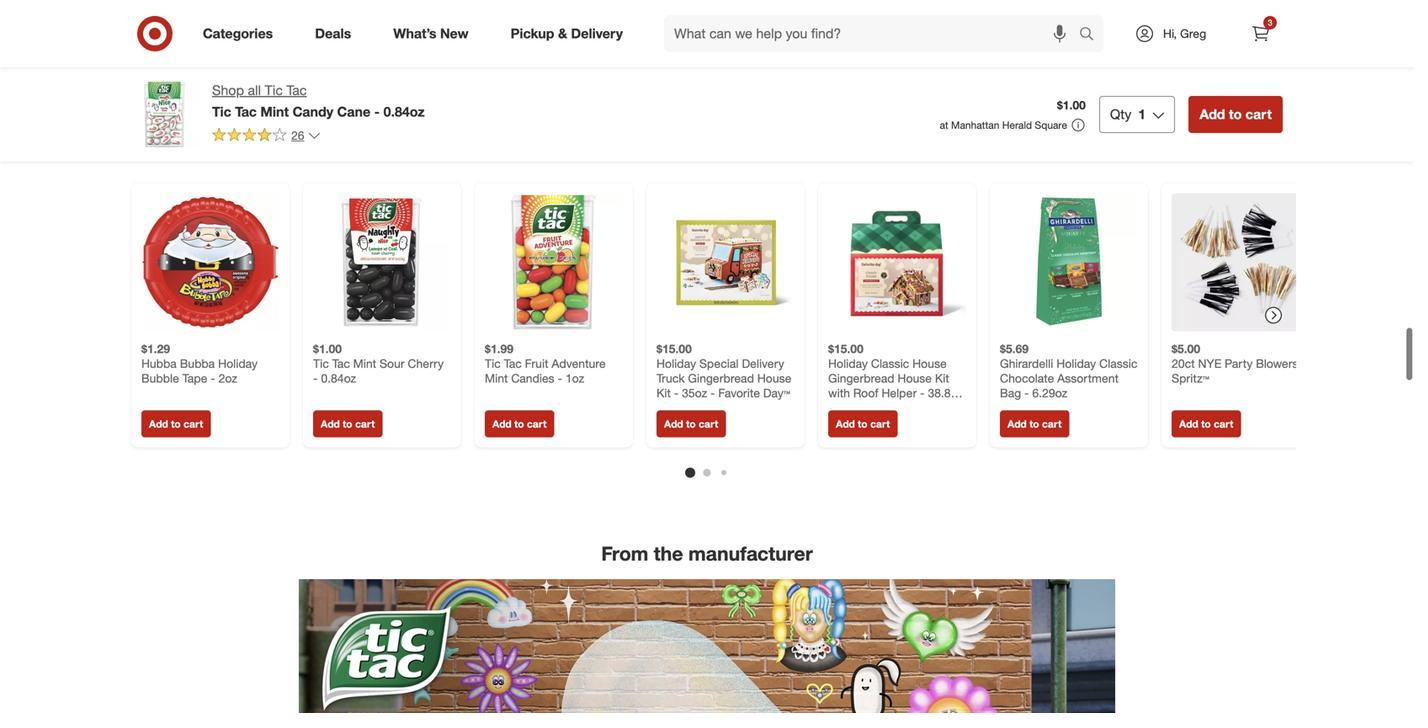 Task type: vqa. For each thing, say whether or not it's contained in the screenshot.
- within the $1.29 Hubba Bubba Holiday Bubble Tape - 2oz
yes



Task type: locate. For each thing, give the bounding box(es) containing it.
cart down the 6.29oz
[[1042, 417, 1062, 430]]

$5.69 ghirardelli holiday classic chocolate assortment bag - 6.29oz
[[1000, 341, 1138, 400]]

candy inside gummy & chewy candy link
[[656, 58, 695, 74]]

kit right helper
[[935, 371, 949, 385]]

to for $5.00 20ct nye party blowers - spritz™
[[1201, 417, 1211, 430]]

4 holiday from the left
[[1057, 356, 1096, 371]]

related categories
[[620, 10, 794, 33]]

adventure
[[552, 356, 606, 371]]

hubba bubba holiday bubble tape - 2oz image
[[141, 193, 279, 331]]

1 horizontal spatial day™
[[881, 400, 908, 415]]

& right pickup
[[558, 25, 567, 42]]

0 horizontal spatial delivery
[[571, 25, 623, 42]]

- left "2oz"
[[211, 371, 215, 385]]

0 horizontal spatial chocolate
[[411, 58, 473, 74]]

0 horizontal spatial $15.00
[[657, 341, 692, 356]]

0.84oz left sour
[[321, 371, 356, 385]]

cherry
[[408, 356, 444, 371]]

sup...
[[1009, 58, 1044, 74]]

candy right chewy
[[656, 58, 695, 74]]

favorite down special
[[718, 385, 760, 400]]

truck
[[657, 371, 685, 385]]

1 horizontal spatial kit
[[935, 371, 949, 385]]

hard candy
[[727, 58, 799, 74]]

chewy
[[611, 58, 652, 74]]

$15.00 inside $15.00 holiday special delivery truck gingerbread house kit - 35oz - favorite day™
[[657, 341, 692, 356]]

cane
[[337, 103, 371, 120]]

- left roof
[[828, 400, 833, 415]]

$1.00 up square
[[1057, 98, 1086, 113]]

holiday inside $15.00 holiday classic house gingerbread house kit with roof helper - 38.8oz - favorite day™
[[828, 356, 868, 371]]

- right 35oz
[[711, 385, 715, 400]]

chocolate
[[411, 58, 473, 74], [1000, 371, 1054, 385]]

-
[[374, 103, 380, 120], [1302, 356, 1306, 371], [211, 371, 215, 385], [313, 371, 318, 385], [558, 371, 562, 385], [674, 385, 679, 400], [711, 385, 715, 400], [920, 385, 925, 400], [1025, 385, 1029, 400], [828, 400, 833, 415]]

2 holiday from the left
[[657, 356, 696, 371]]

cart down roof
[[870, 417, 890, 430]]

hi,
[[1163, 26, 1177, 41]]

with
[[828, 385, 850, 400]]

add down $1.00 tic tac mint sour cherry - 0.84oz
[[321, 417, 340, 430]]

delivery inside pickup & delivery link
[[571, 25, 623, 42]]

tic right the all
[[265, 82, 283, 98]]

your
[[658, 142, 699, 165]]

hi, greg
[[1163, 26, 1206, 41]]

candy down pickup
[[476, 58, 515, 74]]

hubba
[[141, 356, 177, 371]]

0 vertical spatial 0.84oz
[[384, 103, 425, 120]]

kit inside $15.00 holiday special delivery truck gingerbread house kit - 35oz - favorite day™
[[657, 385, 671, 400]]

candy right hard
[[760, 58, 799, 74]]

- right 'blowers'
[[1302, 356, 1306, 371]]

favorite inside $15.00 holiday classic house gingerbread house kit with roof helper - 38.8oz - favorite day™
[[836, 400, 878, 415]]

1 horizontal spatial 0.84oz
[[384, 103, 425, 120]]

1 $15.00 from the left
[[657, 341, 692, 356]]

0 horizontal spatial $1.00
[[313, 341, 342, 356]]

- left 35oz
[[674, 385, 679, 400]]

holiday up 35oz
[[657, 356, 696, 371]]

$1.00 for $1.00
[[1057, 98, 1086, 113]]

add
[[1200, 106, 1225, 122], [149, 417, 168, 430], [321, 417, 340, 430], [492, 417, 512, 430], [664, 417, 683, 430], [836, 417, 855, 430], [1008, 417, 1027, 430], [1179, 417, 1199, 430]]

classic inside $5.69 ghirardelli holiday classic chocolate assortment bag - 6.29oz
[[1100, 356, 1138, 371]]

gummy
[[547, 58, 595, 74]]

greg
[[1180, 26, 1206, 41]]

day™ inside $15.00 holiday classic house gingerbread house kit with roof helper - 38.8oz - favorite day™
[[881, 400, 908, 415]]

35oz
[[682, 385, 707, 400]]

tic inside $1.00 tic tac mint sour cherry - 0.84oz
[[313, 356, 329, 371]]

to for $5.69 ghirardelli holiday classic chocolate assortment bag - 6.29oz
[[1030, 417, 1039, 430]]

26
[[291, 128, 304, 143]]

add right 1
[[1200, 106, 1225, 122]]

cart down tape
[[183, 417, 203, 430]]

$5.00
[[1172, 341, 1201, 356]]

to for $1.00 tic tac mint sour cherry - 0.84oz
[[343, 417, 352, 430]]

holiday up with
[[828, 356, 868, 371]]

related
[[620, 10, 691, 33]]

add for $15.00 holiday special delivery truck gingerbread house kit - 35oz - favorite day™
[[664, 417, 683, 430]]

candy up "26"
[[293, 103, 333, 120]]

day™ inside $15.00 holiday special delivery truck gingerbread house kit - 35oz - favorite day™
[[763, 385, 790, 400]]

add to cart for $15.00 holiday classic house gingerbread house kit with roof helper - 38.8oz - favorite day™
[[836, 417, 890, 430]]

0 vertical spatial $1.00
[[1057, 98, 1086, 113]]

wrapping
[[896, 58, 954, 74]]

delivery right special
[[742, 356, 784, 371]]

cart for $5.00 20ct nye party blowers - spritz™
[[1214, 417, 1234, 430]]

$15.00 up with
[[828, 341, 864, 356]]

1 horizontal spatial classic
[[1100, 356, 1138, 371]]

- right helper
[[920, 385, 925, 400]]

add down 35oz
[[664, 417, 683, 430]]

add to cart for $15.00 holiday special delivery truck gingerbread house kit - 35oz - favorite day™
[[664, 417, 718, 430]]

20ct nye party blowers - spritz™ image
[[1172, 193, 1310, 331]]

to for $1.29 hubba bubba holiday bubble tape - 2oz
[[171, 417, 181, 430]]

tic
[[265, 82, 283, 98], [212, 103, 231, 120], [313, 356, 329, 371], [485, 356, 501, 371]]

add for $5.00 20ct nye party blowers - spritz™
[[1179, 417, 1199, 430]]

& left chewy
[[598, 58, 607, 74]]

0.84oz right the cane
[[384, 103, 425, 120]]

holiday inside $1.29 hubba bubba holiday bubble tape - 2oz
[[218, 356, 258, 371]]

tac
[[287, 82, 307, 98], [235, 103, 257, 120], [332, 356, 350, 371], [504, 356, 522, 371]]

tac down the all
[[235, 103, 257, 120]]

$1.29 hubba bubba holiday bubble tape - 2oz
[[141, 341, 258, 385]]

1 horizontal spatial mint
[[353, 356, 376, 371]]

search
[[1072, 27, 1112, 43]]

1oz
[[566, 371, 584, 385]]

1 horizontal spatial delivery
[[742, 356, 784, 371]]

tac inside "$1.99 tic tac fruit adventure mint candies - 1oz"
[[504, 356, 522, 371]]

ghirardelli
[[1000, 356, 1053, 371]]

& for gum
[[333, 58, 342, 74]]

deals link
[[301, 15, 372, 52]]

tic inside "$1.99 tic tac fruit adventure mint candies - 1oz"
[[485, 356, 501, 371]]

assortment
[[1058, 371, 1119, 385]]

mint
[[260, 103, 289, 120], [353, 356, 376, 371], [485, 371, 508, 385]]

qty 1
[[1110, 106, 1146, 122]]

- right bag
[[1025, 385, 1029, 400]]

What can we help you find? suggestions appear below search field
[[664, 15, 1083, 52]]

cart down candies
[[527, 417, 547, 430]]

christmas
[[831, 58, 892, 74]]

add to cart button for $5.69 ghirardelli holiday classic chocolate assortment bag - 6.29oz
[[1000, 410, 1069, 437]]

image of tic tac mint candy cane - 0.84oz image
[[131, 81, 199, 148]]

mint left sour
[[353, 356, 376, 371]]

holiday up the 6.29oz
[[1057, 356, 1096, 371]]

1 horizontal spatial $15.00
[[828, 341, 864, 356]]

tic left sour
[[313, 356, 329, 371]]

cart for $15.00 holiday special delivery truck gingerbread house kit - 35oz - favorite day™
[[699, 417, 718, 430]]

$15.00 up truck at the bottom left
[[657, 341, 692, 356]]

candy inside the hard candy link
[[760, 58, 799, 74]]

1 horizontal spatial chocolate
[[1000, 371, 1054, 385]]

delivery inside $15.00 holiday special delivery truck gingerbread house kit - 35oz - favorite day™
[[742, 356, 784, 371]]

1 holiday from the left
[[218, 356, 258, 371]]

0 horizontal spatial 0.84oz
[[321, 371, 356, 385]]

favorite inside $15.00 holiday special delivery truck gingerbread house kit - 35oz - favorite day™
[[718, 385, 760, 400]]

$1.00 inside $1.00 tic tac mint sour cherry - 0.84oz
[[313, 341, 342, 356]]

classic up helper
[[871, 356, 909, 371]]

classic left 20ct
[[1100, 356, 1138, 371]]

add to cart button for $15.00 holiday classic house gingerbread house kit with roof helper - 38.8oz - favorite day™
[[828, 410, 898, 437]]

pickup & delivery link
[[496, 15, 644, 52]]

cart for $1.00 tic tac mint sour cherry - 0.84oz
[[355, 417, 375, 430]]

$5.69
[[1000, 341, 1029, 356]]

add down candies
[[492, 417, 512, 430]]

0 horizontal spatial classic
[[871, 356, 909, 371]]

$1.29
[[141, 341, 170, 356]]

classic inside $15.00 holiday classic house gingerbread house kit with roof helper - 38.8oz - favorite day™
[[871, 356, 909, 371]]

&
[[558, 25, 567, 42], [333, 58, 342, 74], [598, 58, 607, 74], [997, 58, 1005, 74]]

0 horizontal spatial mint
[[260, 103, 289, 120]]

- inside "$1.99 tic tac fruit adventure mint candies - 1oz"
[[558, 371, 562, 385]]

1 horizontal spatial $1.00
[[1057, 98, 1086, 113]]

1 vertical spatial delivery
[[742, 356, 784, 371]]

$15.00
[[657, 341, 692, 356], [828, 341, 864, 356]]

cart for $1.29 hubba bubba holiday bubble tape - 2oz
[[183, 417, 203, 430]]

0 vertical spatial chocolate
[[411, 58, 473, 74]]

gummy & chewy candy
[[547, 58, 695, 74]]

house right special
[[757, 371, 792, 385]]

tic left candies
[[485, 356, 501, 371]]

cart down 3 link on the top right
[[1246, 106, 1272, 122]]

1 vertical spatial $1.00
[[313, 341, 342, 356]]

bubble
[[141, 371, 179, 385]]

- right the cane
[[374, 103, 380, 120]]

$1.00 left sour
[[313, 341, 342, 356]]

1 horizontal spatial favorite
[[836, 400, 878, 415]]

add for $15.00 holiday classic house gingerbread house kit with roof helper - 38.8oz - favorite day™
[[836, 417, 855, 430]]

house right roof
[[898, 371, 932, 385]]

cart
[[1246, 106, 1272, 122], [183, 417, 203, 430], [355, 417, 375, 430], [527, 417, 547, 430], [699, 417, 718, 430], [870, 417, 890, 430], [1042, 417, 1062, 430], [1214, 417, 1234, 430]]

cart down 35oz
[[699, 417, 718, 430]]

day™ right roof
[[881, 400, 908, 415]]

add down 'spritz™' at the right bottom
[[1179, 417, 1199, 430]]

1 gingerbread from the left
[[688, 371, 754, 385]]

- inside $1.00 tic tac mint sour cherry - 0.84oz
[[313, 371, 318, 385]]

mint up 26 link
[[260, 103, 289, 120]]

herald
[[1002, 119, 1032, 131]]

add to cart for $1.99 tic tac fruit adventure mint candies - 1oz
[[492, 417, 547, 430]]

cart down $1.00 tic tac mint sour cherry - 0.84oz
[[355, 417, 375, 430]]

add to cart for $5.69 ghirardelli holiday classic chocolate assortment bag - 6.29oz
[[1008, 417, 1062, 430]]

2 classic from the left
[[1100, 356, 1138, 371]]

1 classic from the left
[[871, 356, 909, 371]]

add to cart button for $1.00 tic tac mint sour cherry - 0.84oz
[[313, 410, 383, 437]]

0 horizontal spatial day™
[[763, 385, 790, 400]]

- left 1oz
[[558, 371, 562, 385]]

3 holiday from the left
[[828, 356, 868, 371]]

tac left sour
[[332, 356, 350, 371]]

at manhattan herald square
[[940, 119, 1067, 131]]

kit left 35oz
[[657, 385, 671, 400]]

to for $1.99 tic tac fruit adventure mint candies - 1oz
[[514, 417, 524, 430]]

0 horizontal spatial kit
[[657, 385, 671, 400]]

add for $1.00 tic tac mint sour cherry - 0.84oz
[[321, 417, 340, 430]]

$15.00 inside $15.00 holiday classic house gingerbread house kit with roof helper - 38.8oz - favorite day™
[[828, 341, 864, 356]]

& right gum
[[333, 58, 342, 74]]

ghirardelli holiday classic chocolate assortment bag - 6.29oz image
[[1000, 193, 1138, 331]]

add to cart for $1.29 hubba bubba holiday bubble tape - 2oz
[[149, 417, 203, 430]]

paper
[[957, 58, 993, 74]]

- left sour
[[313, 371, 318, 385]]

1 vertical spatial 0.84oz
[[321, 371, 356, 385]]

2 gingerbread from the left
[[828, 371, 895, 385]]

house
[[913, 356, 947, 371], [757, 371, 792, 385], [898, 371, 932, 385]]

tape
[[182, 371, 207, 385]]

holiday inside $15.00 holiday special delivery truck gingerbread house kit - 35oz - favorite day™
[[657, 356, 696, 371]]

delivery up gummy & chewy candy
[[571, 25, 623, 42]]

add down bag
[[1008, 417, 1027, 430]]

mint down $1.99
[[485, 371, 508, 385]]

holiday
[[218, 356, 258, 371], [657, 356, 696, 371], [828, 356, 868, 371], [1057, 356, 1096, 371]]

classic
[[871, 356, 909, 371], [1100, 356, 1138, 371]]

tic tac fruit adventure mint candies - 1oz image
[[485, 193, 623, 331]]

christmas wrapping paper & sup... link
[[817, 48, 1058, 85]]

add down with
[[836, 417, 855, 430]]

0 horizontal spatial favorite
[[718, 385, 760, 400]]

day™ left with
[[763, 385, 790, 400]]

- inside $5.69 ghirardelli holiday classic chocolate assortment bag - 6.29oz
[[1025, 385, 1029, 400]]

add down bubble
[[149, 417, 168, 430]]

chocolate down $5.69
[[1000, 371, 1054, 385]]

sour
[[380, 356, 405, 371]]

kit
[[935, 371, 949, 385], [657, 385, 671, 400]]

christmas wrapping paper & sup...
[[831, 58, 1044, 74]]

favorite left helper
[[836, 400, 878, 415]]

categories
[[696, 10, 794, 33]]

tac inside $1.00 tic tac mint sour cherry - 0.84oz
[[332, 356, 350, 371]]

holiday right bubba
[[218, 356, 258, 371]]

tic down shop
[[212, 103, 231, 120]]

2 horizontal spatial mint
[[485, 371, 508, 385]]

tac left fruit
[[504, 356, 522, 371]]

to for $15.00 holiday classic house gingerbread house kit with roof helper - 38.8oz - favorite day™
[[858, 417, 868, 430]]

holiday special delivery truck gingerbread house kit - 35oz - favorite day™ image
[[657, 193, 795, 331]]

categories
[[203, 25, 273, 42]]

from
[[601, 542, 648, 565]]

what's new link
[[379, 15, 490, 52]]

1 horizontal spatial gingerbread
[[828, 371, 895, 385]]

chocolate down what's new 'link'
[[411, 58, 473, 74]]

1 vertical spatial chocolate
[[1000, 371, 1054, 385]]

tic tac mint sour cherry - 0.84oz image
[[313, 193, 451, 331]]

cart for $1.99 tic tac fruit adventure mint candies - 1oz
[[527, 417, 547, 430]]

$1.00
[[1057, 98, 1086, 113], [313, 341, 342, 356]]

0 horizontal spatial gingerbread
[[688, 371, 754, 385]]

add to cart button for $5.00 20ct nye party blowers - spritz™
[[1172, 410, 1241, 437]]

cart down nye
[[1214, 417, 1234, 430]]

0 vertical spatial delivery
[[571, 25, 623, 42]]

& for gummy
[[598, 58, 607, 74]]

2 $15.00 from the left
[[828, 341, 864, 356]]

candy
[[476, 58, 515, 74], [656, 58, 695, 74], [760, 58, 799, 74], [293, 103, 333, 120]]



Task type: describe. For each thing, give the bounding box(es) containing it.
2oz
[[219, 371, 237, 385]]

add to cart button for $1.99 tic tac fruit adventure mint candies - 1oz
[[485, 410, 554, 437]]

bubba
[[180, 356, 215, 371]]

what's
[[393, 25, 436, 42]]

add to cart button for $1.29 hubba bubba holiday bubble tape - 2oz
[[141, 410, 211, 437]]

categories link
[[189, 15, 294, 52]]

from the manufacturer
[[601, 542, 813, 565]]

shop all tic tac tic tac mint candy cane - 0.84oz
[[212, 82, 425, 120]]

tac down gum
[[287, 82, 307, 98]]

kit inside $15.00 holiday classic house gingerbread house kit with roof helper - 38.8oz - favorite day™
[[935, 371, 949, 385]]

manhattan
[[951, 119, 1000, 131]]

mints
[[346, 58, 379, 74]]

holiday classic house gingerbread house kit with roof helper - 38.8oz - favorite day™ image
[[828, 193, 966, 331]]

$15.00 for holiday special delivery truck gingerbread house kit - 35oz - favorite day™
[[657, 341, 692, 356]]

add to cart for $1.00 tic tac mint sour cherry - 0.84oz
[[321, 417, 375, 430]]

20ct
[[1172, 356, 1195, 371]]

your views
[[658, 142, 757, 165]]

add to cart button for $15.00 holiday special delivery truck gingerbread house kit - 35oz - favorite day™
[[657, 410, 726, 437]]

hard candy link
[[713, 48, 813, 85]]

shop
[[212, 82, 244, 98]]

pickup & delivery
[[511, 25, 623, 42]]

1
[[1138, 106, 1146, 122]]

$1.99
[[485, 341, 514, 356]]

mint inside the "shop all tic tac tic tac mint candy cane - 0.84oz"
[[260, 103, 289, 120]]

the
[[654, 542, 683, 565]]

search button
[[1072, 15, 1112, 56]]

blowers
[[1256, 356, 1298, 371]]

house inside $15.00 holiday special delivery truck gingerbread house kit - 35oz - favorite day™
[[757, 371, 792, 385]]

nye
[[1198, 356, 1222, 371]]

& for pickup
[[558, 25, 567, 42]]

chocolate candy link
[[396, 48, 530, 85]]

square
[[1035, 119, 1067, 131]]

add to cart for $5.00 20ct nye party blowers - spritz™
[[1179, 417, 1234, 430]]

3
[[1268, 17, 1273, 28]]

manufacturer
[[689, 542, 813, 565]]

26 link
[[212, 127, 321, 146]]

- inside the "shop all tic tac tic tac mint candy cane - 0.84oz"
[[374, 103, 380, 120]]

cart for $15.00 holiday classic house gingerbread house kit with roof helper - 38.8oz - favorite day™
[[870, 417, 890, 430]]

deals
[[315, 25, 351, 42]]

0.84oz inside $1.00 tic tac mint sour cherry - 0.84oz
[[321, 371, 356, 385]]

mint inside $1.00 tic tac mint sour cherry - 0.84oz
[[353, 356, 376, 371]]

$1.00 tic tac mint sour cherry - 0.84oz
[[313, 341, 444, 385]]

& left sup...
[[997, 58, 1005, 74]]

house up '38.8oz'
[[913, 356, 947, 371]]

$15.00 holiday special delivery truck gingerbread house kit - 35oz - favorite day™
[[657, 341, 792, 400]]

party
[[1225, 356, 1253, 371]]

$15.00 holiday classic house gingerbread house kit with roof helper - 38.8oz - favorite day™
[[828, 341, 963, 415]]

candies
[[511, 371, 555, 385]]

cart for $5.69 ghirardelli holiday classic chocolate assortment bag - 6.29oz
[[1042, 417, 1062, 430]]

bag
[[1000, 385, 1021, 400]]

$5.00 20ct nye party blowers - spritz™
[[1172, 341, 1306, 385]]

special
[[699, 356, 739, 371]]

gummy & chewy candy link
[[533, 48, 709, 85]]

chocolate candy
[[411, 58, 515, 74]]

what's new
[[393, 25, 469, 42]]

spritz™
[[1172, 371, 1209, 385]]

roof
[[853, 385, 878, 400]]

hard
[[727, 58, 756, 74]]

add for $1.29 hubba bubba holiday bubble tape - 2oz
[[149, 417, 168, 430]]

views
[[704, 142, 757, 165]]

$1.99 tic tac fruit adventure mint candies - 1oz
[[485, 341, 606, 385]]

gum & mints
[[300, 58, 379, 74]]

candy inside chocolate candy link
[[476, 58, 515, 74]]

6.29oz
[[1032, 385, 1068, 400]]

3 link
[[1243, 15, 1280, 52]]

qty
[[1110, 106, 1132, 122]]

gingerbread inside $15.00 holiday classic house gingerbread house kit with roof helper - 38.8oz - favorite day™
[[828, 371, 895, 385]]

candy inside the "shop all tic tac tic tac mint candy cane - 0.84oz"
[[293, 103, 333, 120]]

at
[[940, 119, 949, 131]]

all
[[248, 82, 261, 98]]

gingerbread inside $15.00 holiday special delivery truck gingerbread house kit - 35oz - favorite day™
[[688, 371, 754, 385]]

gum & mints link
[[286, 48, 393, 85]]

pickup
[[511, 25, 554, 42]]

$15.00 for holiday classic house gingerbread house kit with roof helper - 38.8oz - favorite day™
[[828, 341, 864, 356]]

chips link
[[1061, 48, 1125, 85]]

chocolate inside $5.69 ghirardelli holiday classic chocolate assortment bag - 6.29oz
[[1000, 371, 1054, 385]]

chips
[[1076, 58, 1110, 74]]

- inside $5.00 20ct nye party blowers - spritz™
[[1302, 356, 1306, 371]]

to for $15.00 holiday special delivery truck gingerbread house kit - 35oz - favorite day™
[[686, 417, 696, 430]]

$1.00 for $1.00 tic tac mint sour cherry - 0.84oz
[[313, 341, 342, 356]]

38.8oz
[[928, 385, 963, 400]]

- inside $1.29 hubba bubba holiday bubble tape - 2oz
[[211, 371, 215, 385]]

mint inside "$1.99 tic tac fruit adventure mint candies - 1oz"
[[485, 371, 508, 385]]

gum
[[300, 58, 330, 74]]

add for $1.99 tic tac fruit adventure mint candies - 1oz
[[492, 417, 512, 430]]

chocolate inside chocolate candy link
[[411, 58, 473, 74]]

add for $5.69 ghirardelli holiday classic chocolate assortment bag - 6.29oz
[[1008, 417, 1027, 430]]

new
[[440, 25, 469, 42]]

helper
[[882, 385, 917, 400]]

holiday inside $5.69 ghirardelli holiday classic chocolate assortment bag - 6.29oz
[[1057, 356, 1096, 371]]

0.84oz inside the "shop all tic tac tic tac mint candy cane - 0.84oz"
[[384, 103, 425, 120]]

fruit
[[525, 356, 548, 371]]



